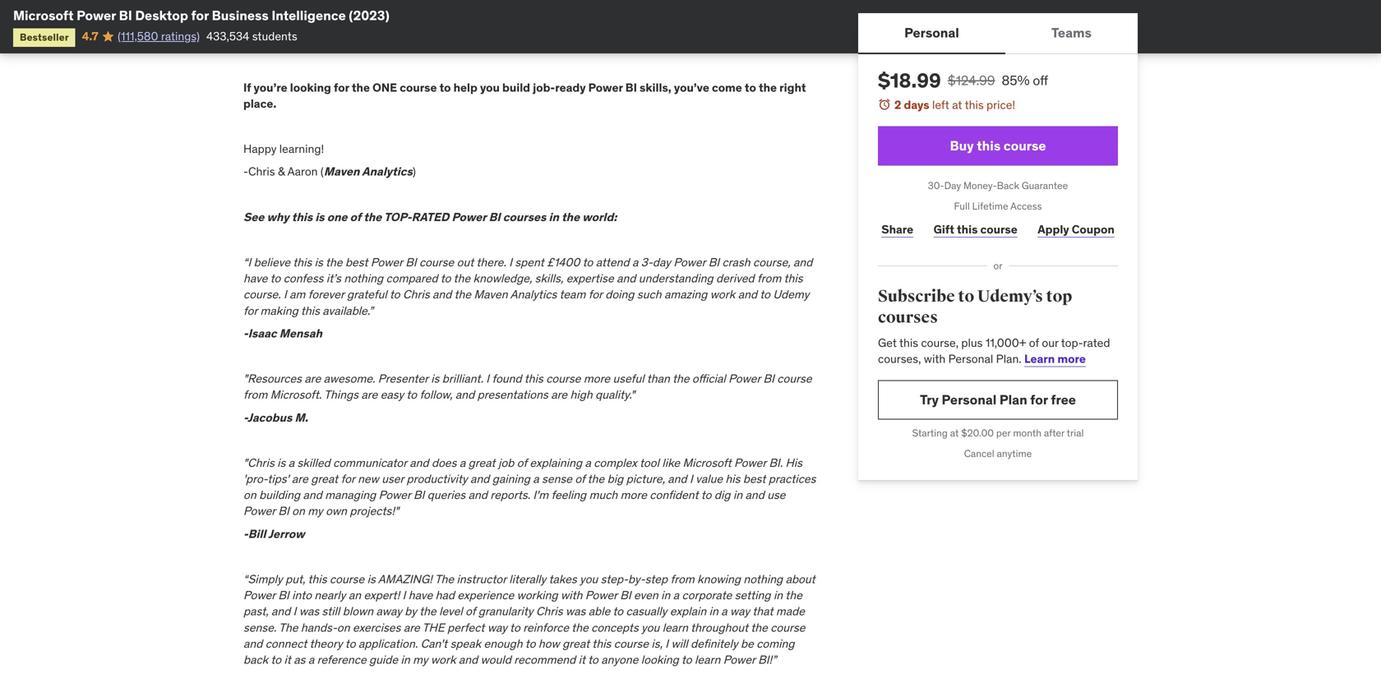 Task type: locate. For each thing, give the bounding box(es) containing it.
gift this course link
[[930, 213, 1021, 246]]

to left udemy's
[[958, 287, 974, 307]]

courses up spent
[[503, 210, 546, 224]]

of
[[350, 210, 361, 224], [1029, 335, 1039, 350], [517, 455, 527, 470], [575, 472, 585, 486], [465, 604, 476, 619]]

0 horizontal spatial the
[[279, 620, 298, 635]]

more
[[1058, 351, 1086, 366], [584, 371, 610, 386], [621, 488, 647, 503]]

analytics up the "top-"
[[362, 164, 413, 179]]

0 horizontal spatial day
[[289, 35, 307, 49]]

this right the "buy"
[[977, 137, 1001, 154]]

my inside "chris is a skilled communicator and does a great job of explaining a complex tool like microsoft power bi. his 'pro-tips' are great for new user productivity and gaining a sense of the big picture, and i value his best practices on building and managing power bi queries and reports. i'm feeling much more confident to dig in and use power bi on my own projects!" -bill jerrow
[[308, 504, 323, 519]]

intelligence
[[272, 7, 346, 24]]

2 it from the left
[[579, 652, 585, 667]]

is inside "i believe this is the best power bi course out there. i spent £1400 to attend a 3-day power bi crash course, and have to confess it's nothing compared to the knowledge, skills, expertise and understanding derived from this course. i am forever grateful to chris and the maven analytics team for doing such amazing work and to udemy for making this available." -isaac mensah
[[315, 255, 323, 270]]

1 horizontal spatial have
[[408, 588, 433, 603]]

a inside "i believe this is the best power bi course out there. i spent £1400 to attend a 3-day power bi crash course, and have to confess it's nothing compared to the knowledge, skills, expertise and understanding derived from this course. i am forever grateful to chris and the maven analytics team for doing such amazing work and to udemy for making this available." -isaac mensah
[[632, 255, 638, 270]]

for down course.
[[243, 303, 257, 318]]

theory
[[310, 636, 343, 651]]

power up the past,
[[243, 588, 275, 603]]

still
[[322, 604, 340, 619]]

a up throughout
[[721, 604, 727, 619]]

bi inside if you're looking for the one course to help you build job-ready power bi skills, you've come to the right place.
[[626, 80, 637, 95]]

money-
[[310, 35, 349, 49]]

a up i'm
[[533, 472, 539, 486]]

you right the help
[[480, 80, 500, 95]]

1 horizontal spatial day
[[653, 255, 671, 270]]

work
[[710, 287, 735, 302], [431, 652, 456, 667]]

0 horizontal spatial way
[[487, 620, 507, 635]]

0 horizontal spatial microsoft
[[13, 7, 74, 24]]

nothing up 'grateful' at the left top
[[344, 271, 383, 286]]

0 vertical spatial personal
[[905, 24, 959, 41]]

1 horizontal spatial best
[[743, 472, 766, 486]]

by-
[[628, 572, 645, 587]]

forever
[[308, 287, 344, 302]]

is
[[315, 210, 325, 224], [315, 255, 323, 270], [431, 371, 439, 386], [277, 455, 286, 470], [367, 572, 376, 587]]

microsoft up bestseller on the top of the page
[[13, 7, 74, 24]]

you down casually
[[641, 620, 660, 635]]

1 vertical spatial microsoft
[[683, 455, 732, 470]]

top-
[[384, 210, 412, 224]]

have inside "i believe this is the best power bi course out there. i spent £1400 to attend a 3-day power bi crash course, and have to confess it's nothing compared to the knowledge, skills, expertise and understanding derived from this course. i am forever grateful to chris and the maven analytics team for doing such amazing work and to udemy for making this available." -isaac mensah
[[243, 271, 268, 286]]

reference
[[317, 652, 366, 667]]

0 horizontal spatial from
[[243, 387, 268, 402]]

subscribe to udemy's top courses
[[878, 287, 1072, 328]]

business
[[212, 7, 269, 24]]

with inside get this course, plus 11,000+ of our top-rated courses, with personal plan.
[[924, 351, 946, 366]]

-
[[243, 164, 248, 179], [243, 326, 248, 341], [243, 410, 248, 425], [243, 527, 248, 541]]

0 vertical spatial nothing
[[344, 271, 383, 286]]

this right gift
[[957, 222, 978, 237]]

i inside "chris is a skilled communicator and does a great job of explaining a complex tool like microsoft power bi. his 'pro-tips' are great for new user productivity and gaining a sense of the big picture, and i value his best practices on building and managing power bi queries and reports. i'm feeling much more confident to dig in and use power bi on my own projects!" -bill jerrow
[[690, 472, 693, 486]]

brilliant.
[[442, 371, 483, 386]]

a left 3-
[[632, 255, 638, 270]]

1 vertical spatial skills,
[[535, 271, 563, 286]]

chris up reinforce
[[536, 604, 563, 619]]

0 vertical spatial with
[[924, 351, 946, 366]]

1 vertical spatial with
[[561, 588, 583, 603]]

work down 'can't'
[[431, 652, 456, 667]]

0 vertical spatial on
[[243, 488, 256, 503]]

1 vertical spatial more
[[584, 371, 610, 386]]

in
[[549, 210, 559, 224], [733, 488, 743, 503], [661, 588, 670, 603], [774, 588, 783, 603], [709, 604, 719, 619], [401, 652, 410, 667]]

for inside if you're looking for the one course to help you build job-ready power bi skills, you've come to the right place.
[[334, 80, 349, 95]]

1 was from the left
[[299, 604, 319, 619]]

on inside "simply put, this course is amazing! the instructor literally takes you step-by-step from knowing nothing about power bi into nearly an expert! i have had experience working with power bi even in a corporate setting in the past, and i was still blown away by the level of granularity chris was able to casually explain in a way that made sense. the hands-on exercises are the perfect way to reinforce the concepts you learn throughout the course and connect theory to application. can't speak enough to how great this course is, i will definitely be coming back to it as a reference guide in my work and would recommend it to anyone looking to learn power bi!"
[[337, 620, 350, 635]]

1 vertical spatial have
[[408, 588, 433, 603]]

2 horizontal spatial on
[[337, 620, 350, 635]]

0 horizontal spatial it
[[284, 652, 291, 667]]

new
[[358, 472, 379, 486]]

that
[[753, 604, 773, 619]]

bi left the 'you've' on the top of the page
[[626, 80, 637, 95]]

0 horizontal spatial on
[[243, 488, 256, 503]]

0 horizontal spatial with
[[561, 588, 583, 603]]

0 vertical spatial back
[[349, 35, 374, 49]]

chris inside "i believe this is the best power bi course out there. i spent £1400 to attend a 3-day power bi crash course, and have to confess it's nothing compared to the knowledge, skills, expertise and understanding derived from this course. i am forever grateful to chris and the maven analytics team for doing such amazing work and to udemy for making this available." -isaac mensah
[[403, 287, 430, 302]]

more down picture,
[[621, 488, 647, 503]]

3 - from the top
[[243, 410, 248, 425]]

it
[[284, 652, 291, 667], [579, 652, 585, 667]]

understanding
[[639, 271, 713, 286]]

am
[[290, 287, 305, 302]]

learn up will
[[662, 620, 688, 635]]

0 vertical spatial maven
[[324, 164, 360, 179]]

1 vertical spatial way
[[487, 620, 507, 635]]

30- left money-
[[928, 179, 944, 192]]

course, left plus
[[921, 335, 959, 350]]

desktop
[[135, 7, 188, 24]]

this up the nearly
[[308, 572, 327, 587]]

1 vertical spatial nothing
[[744, 572, 783, 587]]

0 vertical spatial more
[[1058, 351, 1086, 366]]

skilled
[[297, 455, 330, 470]]

have inside "simply put, this course is amazing! the instructor literally takes you step-by-step from knowing nothing about power bi into nearly an expert! i have had experience working with power bi even in a corporate setting in the past, and i was still blown away by the level of granularity chris was able to casually explain in a way that made sense. the hands-on exercises are the perfect way to reinforce the concepts you learn throughout the course and connect theory to application. can't speak enough to how great this course is, i will definitely be coming back to it as a reference guide in my work and would recommend it to anyone looking to learn power bi!"
[[408, 588, 433, 603]]

0 vertical spatial work
[[710, 287, 735, 302]]

presenter
[[378, 371, 428, 386]]

power up "compared"
[[371, 255, 403, 270]]

maven down knowledge,
[[474, 287, 508, 302]]

course, inside "i believe this is the best power bi course out there. i spent £1400 to attend a 3-day power bi crash course, and have to confess it's nothing compared to the knowledge, skills, expertise and understanding derived from this course. i am forever grateful to chris and the maven analytics team for doing such amazing work and to udemy for making this available." -isaac mensah
[[753, 255, 791, 270]]

days
[[904, 97, 930, 112]]

is left one
[[315, 210, 325, 224]]

available."
[[323, 303, 373, 318]]

it right recommend
[[579, 652, 585, 667]]

to down presenter
[[406, 387, 417, 402]]

day inside 'expert q&a support forum 30-day money-back guarantee'
[[289, 35, 307, 49]]

i left value in the right bottom of the page
[[690, 472, 693, 486]]

nothing inside "i believe this is the best power bi course out there. i spent £1400 to attend a 3-day power bi crash course, and have to confess it's nothing compared to the knowledge, skills, expertise and understanding derived from this course. i am forever grateful to chris and the maven analytics team for doing such amazing work and to udemy for making this available." -isaac mensah
[[344, 271, 383, 286]]

day down the expert
[[289, 35, 307, 49]]

from up udemy
[[757, 271, 781, 286]]

this inside "resources are awesome. presenter is brilliant. i found this course more useful than the official power bi course from microsoft. things are easy to follow, and presentations are high quality." -jacobus m.
[[524, 371, 543, 386]]

1 vertical spatial you
[[580, 572, 598, 587]]

0 horizontal spatial was
[[299, 604, 319, 619]]

looking inside if you're looking for the one course to help you build job-ready power bi skills, you've come to the right place.
[[290, 80, 331, 95]]

30- down the expert
[[270, 35, 289, 49]]

1 horizontal spatial more
[[621, 488, 647, 503]]

my inside "simply put, this course is amazing! the instructor literally takes you step-by-step from knowing nothing about power bi into nearly an expert! i have had experience working with power bi even in a corporate setting in the past, and i was still blown away by the level of granularity chris was able to casually explain in a way that made sense. the hands-on exercises are the perfect way to reinforce the concepts you learn throughout the course and connect theory to application. can't speak enough to how great this course is, i will definitely be coming back to it as a reference guide in my work and would recommend it to anyone looking to learn power bi!"
[[413, 652, 428, 667]]

skills, left the 'you've' on the top of the page
[[640, 80, 672, 95]]

0 vertical spatial from
[[757, 271, 781, 286]]

0 vertical spatial best
[[345, 255, 368, 270]]

chris inside "simply put, this course is amazing! the instructor literally takes you step-by-step from knowing nothing about power bi into nearly an expert! i have had experience working with power bi even in a corporate setting in the past, and i was still blown away by the level of granularity chris was able to casually explain in a way that made sense. the hands-on exercises are the perfect way to reinforce the concepts you learn throughout the course and connect theory to application. can't speak enough to how great this course is, i will definitely be coming back to it as a reference guide in my work and would recommend it to anyone looking to learn power bi!"
[[536, 604, 563, 619]]

is up follow,
[[431, 371, 439, 386]]

1 horizontal spatial 30-
[[928, 179, 944, 192]]

1 vertical spatial great
[[311, 472, 338, 486]]

of up perfect
[[465, 604, 476, 619]]

power inside if you're looking for the one course to help you build job-ready power bi skills, you've come to the right place.
[[588, 80, 623, 95]]

0 horizontal spatial skills,
[[535, 271, 563, 286]]

tab list
[[858, 13, 1138, 54]]

happy learning! -chris & aaron ( maven analytics )
[[243, 141, 416, 179]]

1 horizontal spatial course,
[[921, 335, 959, 350]]

1 vertical spatial from
[[243, 387, 268, 402]]

to
[[440, 80, 451, 95], [745, 80, 756, 95], [583, 255, 593, 270], [270, 271, 281, 286], [440, 271, 451, 286], [958, 287, 974, 307], [390, 287, 400, 302], [760, 287, 770, 302], [406, 387, 417, 402], [701, 488, 712, 503], [613, 604, 623, 619], [510, 620, 520, 635], [345, 636, 356, 651], [525, 636, 536, 651], [271, 652, 281, 667], [588, 652, 599, 667], [682, 652, 692, 667]]

0 horizontal spatial analytics
[[362, 164, 413, 179]]

for
[[191, 7, 209, 24], [334, 80, 349, 95], [588, 287, 603, 302], [243, 303, 257, 318], [1030, 391, 1048, 408], [341, 472, 355, 486]]

i left the found
[[486, 371, 489, 386]]

and down "compared"
[[433, 287, 452, 302]]

to down will
[[682, 652, 692, 667]]

1 horizontal spatial was
[[566, 604, 586, 619]]

working
[[517, 588, 558, 603]]

1 horizontal spatial with
[[924, 351, 946, 366]]

buy this course button
[[878, 126, 1118, 166]]

out
[[457, 255, 474, 270]]

tab list containing personal
[[858, 13, 1138, 54]]

on down building
[[292, 504, 305, 519]]

sense.
[[243, 620, 276, 635]]

to down believe at the top left
[[270, 271, 281, 286]]

2 vertical spatial more
[[621, 488, 647, 503]]

of right one
[[350, 210, 361, 224]]

put,
[[285, 572, 305, 587]]

are
[[305, 371, 321, 386], [361, 387, 378, 402], [551, 387, 567, 402], [292, 472, 308, 486], [404, 620, 420, 635]]

with right courses,
[[924, 351, 946, 366]]

1 horizontal spatial courses
[[878, 308, 938, 328]]

1 vertical spatial chris
[[403, 287, 430, 302]]

- inside "chris is a skilled communicator and does a great job of explaining a complex tool like microsoft power bi. his 'pro-tips' are great for new user productivity and gaining a sense of the big picture, and i value his best practices on building and managing power bi queries and reports. i'm feeling much more confident to dig in and use power bi on my own projects!" -bill jerrow
[[243, 527, 248, 541]]

in down the step
[[661, 588, 670, 603]]

1 horizontal spatial you
[[580, 572, 598, 587]]

with inside "simply put, this course is amazing! the instructor literally takes you step-by-step from knowing nothing about power bi into nearly an expert! i have had experience working with power bi even in a corporate setting in the past, and i was still blown away by the level of granularity chris was able to casually explain in a way that made sense. the hands-on exercises are the perfect way to reinforce the concepts you learn throughout the course and connect theory to application. can't speak enough to how great this course is, i will definitely be coming back to it as a reference guide in my work and would recommend it to anyone looking to learn power bi!"
[[561, 588, 583, 603]]

nothing inside "simply put, this course is amazing! the instructor literally takes you step-by-step from knowing nothing about power bi into nearly an expert! i have had experience working with power bi even in a corporate setting in the past, and i was still blown away by the level of granularity chris was able to casually explain in a way that made sense. the hands-on exercises are the perfect way to reinforce the concepts you learn throughout the course and connect theory to application. can't speak enough to how great this course is, i will definitely be coming back to it as a reference guide in my work and would recommend it to anyone looking to learn power bi!"
[[744, 572, 783, 587]]

skills,
[[640, 80, 672, 95], [535, 271, 563, 286]]

this up courses,
[[900, 335, 919, 350]]

0 vertical spatial my
[[308, 504, 323, 519]]

there.
[[476, 255, 506, 270]]

1 vertical spatial on
[[292, 504, 305, 519]]

analytics down spent
[[510, 287, 557, 302]]

alarm image
[[878, 98, 891, 111]]

power right rated
[[452, 210, 486, 224]]

work down derived
[[710, 287, 735, 302]]

with down takes on the bottom left of page
[[561, 588, 583, 603]]

learn
[[662, 620, 688, 635], [695, 652, 721, 667]]

1 vertical spatial day
[[653, 255, 671, 270]]

on
[[243, 488, 256, 503], [292, 504, 305, 519], [337, 620, 350, 635]]

throughout
[[691, 620, 748, 635]]

(2023)
[[349, 7, 390, 24]]

1 horizontal spatial it
[[579, 652, 585, 667]]

1 horizontal spatial nothing
[[744, 572, 783, 587]]

is up confess
[[315, 255, 323, 270]]

looking
[[290, 80, 331, 95], [641, 652, 679, 667]]

"chris is a skilled communicator and does a great job of explaining a complex tool like microsoft power bi. his 'pro-tips' are great for new user productivity and gaining a sense of the big picture, and i value his best practices on building and managing power bi queries and reports. i'm feeling much more confident to dig in and use power bi on my own projects!" -bill jerrow
[[243, 455, 816, 541]]

2 vertical spatial chris
[[536, 604, 563, 619]]

0 horizontal spatial work
[[431, 652, 456, 667]]

the inside "chris is a skilled communicator and does a great job of explaining a complex tool like microsoft power bi. his 'pro-tips' are great for new user productivity and gaining a sense of the big picture, and i value his best practices on building and managing power bi queries and reports. i'm feeling much more confident to dig in and use power bi on my own projects!" -bill jerrow
[[588, 472, 605, 486]]

1 horizontal spatial analytics
[[510, 287, 557, 302]]

4 - from the top
[[243, 527, 248, 541]]

$18.99
[[878, 68, 941, 93]]

0 vertical spatial have
[[243, 271, 268, 286]]

bi down building
[[278, 504, 289, 519]]

and inside "resources are awesome. presenter is brilliant. i found this course more useful than the official power bi course from microsoft. things are easy to follow, and presentations are high quality." -jacobus m.
[[455, 387, 475, 402]]

are down skilled
[[292, 472, 308, 486]]

skills, down £1400
[[535, 271, 563, 286]]

85%
[[1002, 72, 1030, 89]]

0 vertical spatial day
[[289, 35, 307, 49]]

2 vertical spatial from
[[671, 572, 695, 587]]

was down the into
[[299, 604, 319, 619]]

1 vertical spatial 30-
[[928, 179, 944, 192]]

0 horizontal spatial 30-
[[270, 35, 289, 49]]

- down course.
[[243, 326, 248, 341]]

- down happy
[[243, 164, 248, 179]]

0 horizontal spatial have
[[243, 271, 268, 286]]

in inside "chris is a skilled communicator and does a great job of explaining a complex tool like microsoft power bi. his 'pro-tips' are great for new user productivity and gaining a sense of the big picture, and i value his best practices on building and managing power bi queries and reports. i'm feeling much more confident to dig in and use power bi on my own projects!" -bill jerrow
[[733, 488, 743, 503]]

back down sense.
[[243, 652, 268, 667]]

personal inside button
[[905, 24, 959, 41]]

an
[[348, 588, 361, 603]]

0 vertical spatial looking
[[290, 80, 331, 95]]

0 vertical spatial learn
[[662, 620, 688, 635]]

0 vertical spatial course,
[[753, 255, 791, 270]]

guide
[[369, 652, 398, 667]]

power right ready
[[588, 80, 623, 95]]

a up the explain
[[673, 588, 679, 603]]

back inside "simply put, this course is amazing! the instructor literally takes you step-by-step from knowing nothing about power bi into nearly an expert! i have had experience working with power bi even in a corporate setting in the past, and i was still blown away by the level of granularity chris was able to casually explain in a way that made sense. the hands-on exercises are the perfect way to reinforce the concepts you learn throughout the course and connect theory to application. can't speak enough to how great this course is, i will definitely be coming back to it as a reference guide in my work and would recommend it to anyone looking to learn power bi!"
[[243, 652, 268, 667]]

0 horizontal spatial my
[[308, 504, 323, 519]]

on down 'pro-
[[243, 488, 256, 503]]

course.
[[243, 287, 281, 302]]

a right as
[[308, 652, 314, 667]]

0 horizontal spatial looking
[[290, 80, 331, 95]]

1 horizontal spatial skills,
[[640, 80, 672, 95]]

are left high
[[551, 387, 567, 402]]

for left the one
[[334, 80, 349, 95]]

2 horizontal spatial more
[[1058, 351, 1086, 366]]

big
[[607, 472, 623, 486]]

course inside if you're looking for the one course to help you build job-ready power bi skills, you've come to the right place.
[[400, 80, 437, 95]]

trial
[[1067, 427, 1084, 439]]

does
[[432, 455, 457, 470]]

my down 'can't'
[[413, 652, 428, 667]]

or
[[994, 260, 1003, 272]]

setting
[[735, 588, 771, 603]]

1 vertical spatial best
[[743, 472, 766, 486]]

more up high
[[584, 371, 610, 386]]

in up throughout
[[709, 604, 719, 619]]

maven right the aaron
[[324, 164, 360, 179]]

one
[[327, 210, 347, 224]]

sense
[[542, 472, 572, 486]]

this right why
[[292, 210, 313, 224]]

this down the concepts
[[592, 636, 611, 651]]

0 vertical spatial the
[[435, 572, 454, 587]]

follow,
[[420, 387, 453, 402]]

2 vertical spatial you
[[641, 620, 660, 635]]

best right his
[[743, 472, 766, 486]]

nothing up setting
[[744, 572, 783, 587]]

1 vertical spatial my
[[413, 652, 428, 667]]

and down derived
[[738, 287, 757, 302]]

chris left & on the left top
[[248, 164, 275, 179]]

0 vertical spatial great
[[468, 455, 495, 470]]

2 horizontal spatial from
[[757, 271, 781, 286]]

0 horizontal spatial maven
[[324, 164, 360, 179]]

1 horizontal spatial work
[[710, 287, 735, 302]]

full
[[954, 200, 970, 212]]

this up confess
[[293, 255, 312, 270]]

left
[[932, 97, 949, 112]]

power down the be
[[723, 652, 755, 667]]

great right how
[[563, 636, 590, 651]]

1 - from the top
[[243, 164, 248, 179]]

courses
[[503, 210, 546, 224], [878, 308, 938, 328]]

grateful
[[347, 287, 387, 302]]

in up made
[[774, 588, 783, 603]]

are down 'by'
[[404, 620, 420, 635]]

courses,
[[878, 351, 921, 366]]

1 vertical spatial the
[[279, 620, 298, 635]]

0 vertical spatial analytics
[[362, 164, 413, 179]]

this
[[965, 97, 984, 112], [977, 137, 1001, 154], [292, 210, 313, 224], [957, 222, 978, 237], [293, 255, 312, 270], [784, 271, 803, 286], [301, 303, 320, 318], [900, 335, 919, 350], [524, 371, 543, 386], [308, 572, 327, 587], [592, 636, 611, 651]]

courses down subscribe
[[878, 308, 938, 328]]

maven inside "i believe this is the best power bi course out there. i spent £1400 to attend a 3-day power bi crash course, and have to confess it's nothing compared to the knowledge, skills, expertise and understanding derived from this course. i am forever grateful to chris and the maven analytics team for doing such amazing work and to udemy for making this available." -isaac mensah
[[474, 287, 508, 302]]

literally
[[509, 572, 546, 587]]

looking right you're
[[290, 80, 331, 95]]

1 horizontal spatial my
[[413, 652, 428, 667]]

plus
[[962, 335, 983, 350]]

maven inside happy learning! -chris & aaron ( maven analytics )
[[324, 164, 360, 179]]

30- inside 'expert q&a support forum 30-day money-back guarantee'
[[270, 35, 289, 49]]

1 vertical spatial back
[[243, 652, 268, 667]]

2 vertical spatial great
[[563, 636, 590, 651]]

free
[[1051, 391, 1076, 408]]

0 horizontal spatial best
[[345, 255, 368, 270]]

is inside "resources are awesome. presenter is brilliant. i found this course more useful than the official power bi course from microsoft. things are easy to follow, and presentations are high quality." -jacobus m.
[[431, 371, 439, 386]]

1 horizontal spatial microsoft
[[683, 455, 732, 470]]

quality."
[[595, 387, 635, 402]]

own
[[326, 504, 347, 519]]

i
[[509, 255, 512, 270], [284, 287, 287, 302], [486, 371, 489, 386], [690, 472, 693, 486], [403, 588, 406, 603], [293, 604, 296, 619], [665, 636, 669, 651]]

bi.
[[769, 455, 783, 470]]

at inside starting at $20.00 per month after trial cancel anytime
[[950, 427, 959, 439]]

this inside get this course, plus 11,000+ of our top-rated courses, with personal plan.
[[900, 335, 919, 350]]

of right the job at the bottom
[[517, 455, 527, 470]]

best
[[345, 255, 368, 270], [743, 472, 766, 486]]

to down "compared"
[[390, 287, 400, 302]]

and
[[793, 255, 813, 270], [617, 271, 636, 286], [433, 287, 452, 302], [738, 287, 757, 302], [455, 387, 475, 402], [410, 455, 429, 470], [470, 472, 490, 486], [668, 472, 687, 486], [303, 488, 322, 503], [468, 488, 488, 503], [745, 488, 765, 503], [271, 604, 290, 619], [243, 636, 263, 651], [459, 652, 478, 667]]

0 horizontal spatial chris
[[248, 164, 275, 179]]

1 vertical spatial looking
[[641, 652, 679, 667]]

this up udemy
[[784, 271, 803, 286]]

1 vertical spatial personal
[[949, 351, 993, 366]]

1 it from the left
[[284, 652, 291, 667]]

great down skilled
[[311, 472, 338, 486]]

1 horizontal spatial way
[[730, 604, 750, 619]]

speak
[[450, 636, 481, 651]]

coupon
[[1072, 222, 1115, 237]]

0 vertical spatial at
[[952, 97, 962, 112]]

back down (2023)
[[349, 35, 374, 49]]

0 horizontal spatial nothing
[[344, 271, 383, 286]]

0 vertical spatial skills,
[[640, 80, 672, 95]]

his
[[786, 455, 802, 470]]

in right guide
[[401, 652, 410, 667]]

1 horizontal spatial back
[[349, 35, 374, 49]]

bi right official
[[763, 371, 774, 386]]

2 - from the top
[[243, 326, 248, 341]]

1 horizontal spatial looking
[[641, 652, 679, 667]]

4.7
[[82, 29, 98, 43]]

0 horizontal spatial you
[[480, 80, 500, 95]]

2 horizontal spatial chris
[[536, 604, 563, 619]]

dig
[[714, 488, 731, 503]]

analytics inside happy learning! -chris & aaron ( maven analytics )
[[362, 164, 413, 179]]

1 vertical spatial at
[[950, 427, 959, 439]]

back
[[997, 179, 1020, 192]]

0 horizontal spatial course,
[[753, 255, 791, 270]]

0 horizontal spatial more
[[584, 371, 610, 386]]

plan
[[1000, 391, 1028, 408]]

my
[[308, 504, 323, 519], [413, 652, 428, 667]]

1 vertical spatial analytics
[[510, 287, 557, 302]]

skills, inside if you're looking for the one course to help you build job-ready power bi skills, you've come to the right place.
[[640, 80, 672, 95]]

0 vertical spatial courses
[[503, 210, 546, 224]]

is up tips' in the bottom of the page
[[277, 455, 286, 470]]

top-
[[1061, 335, 1083, 350]]

0 horizontal spatial great
[[311, 472, 338, 486]]



Task type: describe. For each thing, give the bounding box(es) containing it.
anyone
[[601, 652, 638, 667]]

personal inside get this course, plus 11,000+ of our top-rated courses, with personal plan.
[[949, 351, 993, 366]]

(111,580
[[118, 29, 158, 43]]

and up confident
[[668, 472, 687, 486]]

bi down "productivity"
[[414, 488, 425, 503]]

for inside "chris is a skilled communicator and does a great job of explaining a complex tool like microsoft power bi. his 'pro-tips' are great for new user productivity and gaining a sense of the big picture, and i value his best practices on building and managing power bi queries and reports. i'm feeling much more confident to dig in and use power bi on my own projects!" -bill jerrow
[[341, 472, 355, 486]]

are up microsoft. on the left
[[305, 371, 321, 386]]

for left free
[[1030, 391, 1048, 408]]

to inside "chris is a skilled communicator and does a great job of explaining a complex tool like microsoft power bi. his 'pro-tips' are great for new user productivity and gaining a sense of the big picture, and i value his best practices on building and managing power bi queries and reports. i'm feeling much more confident to dig in and use power bi on my own projects!" -bill jerrow
[[701, 488, 712, 503]]

month
[[1013, 427, 1042, 439]]

are inside "simply put, this course is amazing! the instructor literally takes you step-by-step from knowing nothing about power bi into nearly an expert! i have had experience working with power bi even in a corporate setting in the past, and i was still blown away by the level of granularity chris was able to casually explain in a way that made sense. the hands-on exercises are the perfect way to reinforce the concepts you learn throughout the course and connect theory to application. can't speak enough to how great this course is, i will definitely be coming back to it as a reference guide in my work and would recommend it to anyone looking to learn power bi!"
[[404, 620, 420, 635]]

past,
[[243, 604, 269, 619]]

and up udemy
[[793, 255, 813, 270]]

and up doing
[[617, 271, 636, 286]]

knowledge,
[[473, 271, 532, 286]]

433,534 students
[[206, 29, 297, 43]]

from inside "simply put, this course is amazing! the instructor literally takes you step-by-step from knowing nothing about power bi into nearly an expert! i have had experience working with power bi even in a corporate setting in the past, and i was still blown away by the level of granularity chris was able to casually explain in a way that made sense. the hands-on exercises are the perfect way to reinforce the concepts you learn throughout the course and connect theory to application. can't speak enough to how great this course is, i will definitely be coming back to it as a reference guide in my work and would recommend it to anyone looking to learn power bi!"
[[671, 572, 695, 587]]

step-
[[601, 572, 628, 587]]

&
[[278, 164, 285, 179]]

expert
[[270, 15, 304, 30]]

money-
[[964, 179, 997, 192]]

bi left the into
[[278, 588, 289, 603]]

than
[[647, 371, 670, 386]]

awesome.
[[324, 371, 375, 386]]

explaining
[[530, 455, 582, 470]]

ready
[[555, 80, 586, 95]]

bill
[[248, 527, 266, 541]]

use
[[767, 488, 786, 503]]

had
[[436, 588, 455, 603]]

are left easy at the bottom of the page
[[361, 387, 378, 402]]

to left anyone
[[588, 652, 599, 667]]

power down user
[[379, 488, 411, 503]]

2 vertical spatial personal
[[942, 391, 997, 408]]

guarantee
[[377, 35, 429, 49]]

cancel
[[964, 447, 995, 460]]

and down skilled
[[303, 488, 322, 503]]

this down $124.99
[[965, 97, 984, 112]]

- inside "resources are awesome. presenter is brilliant. i found this course more useful than the official power bi course from microsoft. things are easy to follow, and presentations are high quality." -jacobus m.
[[243, 410, 248, 425]]

share
[[882, 222, 914, 237]]

0 vertical spatial microsoft
[[13, 7, 74, 24]]

world:
[[582, 210, 617, 224]]

course inside "i believe this is the best power bi course out there. i spent £1400 to attend a 3-day power bi crash course, and have to confess it's nothing compared to the knowledge, skills, expertise and understanding derived from this course. i am forever grateful to chris and the maven analytics team for doing such amazing work and to udemy for making this available." -isaac mensah
[[419, 255, 454, 270]]

30- inside '30-day money-back guarantee full lifetime access'
[[928, 179, 944, 192]]

and down the speak
[[459, 652, 478, 667]]

feeling
[[551, 488, 586, 503]]

chris inside happy learning! -chris & aaron ( maven analytics )
[[248, 164, 275, 179]]

work inside "i believe this is the best power bi course out there. i spent £1400 to attend a 3-day power bi crash course, and have to confess it's nothing compared to the knowledge, skills, expertise and understanding derived from this course. i am forever grateful to chris and the maven analytics team for doing such amazing work and to udemy for making this available." -isaac mensah
[[710, 287, 735, 302]]

to down "granularity"
[[510, 620, 520, 635]]

of up feeling
[[575, 472, 585, 486]]

i down the into
[[293, 604, 296, 619]]

to right come
[[745, 80, 756, 95]]

derived
[[716, 271, 755, 286]]

into
[[292, 588, 312, 603]]

"resources are awesome. presenter is brilliant. i found this course more useful than the official power bi course from microsoft. things are easy to follow, and presentations are high quality." -jacobus m.
[[243, 371, 812, 425]]

power inside "resources are awesome. presenter is brilliant. i found this course more useful than the official power bi course from microsoft. things are easy to follow, and presentations are high quality." -jacobus m.
[[729, 371, 761, 386]]

0 vertical spatial way
[[730, 604, 750, 619]]

- inside happy learning! -chris & aaron ( maven analytics )
[[243, 164, 248, 179]]

as
[[294, 652, 305, 667]]

bi down by-
[[620, 588, 631, 603]]

bi left crash
[[709, 255, 720, 270]]

high
[[570, 387, 593, 402]]

a right the does
[[459, 455, 466, 470]]

bi up "compared"
[[406, 255, 417, 270]]

reports.
[[490, 488, 530, 503]]

this down "am"
[[301, 303, 320, 318]]

power up bill
[[243, 504, 275, 519]]

happy
[[243, 141, 277, 156]]

£1400
[[547, 255, 580, 270]]

microsoft.
[[270, 387, 322, 402]]

power up 4.7
[[77, 7, 116, 24]]

learning!
[[279, 141, 324, 156]]

power up able
[[585, 588, 617, 603]]

of inside "simply put, this course is amazing! the instructor literally takes you step-by-step from knowing nothing about power bi into nearly an expert! i have had experience working with power bi even in a corporate setting in the past, and i was still blown away by the level of granularity chris was able to casually explain in a way that made sense. the hands-on exercises are the perfect way to reinforce the concepts you learn throughout the course and connect theory to application. can't speak enough to how great this course is, i will definitely be coming back to it as a reference guide in my work and would recommend it to anyone looking to learn power bi!"
[[465, 604, 476, 619]]

q&a support
[[307, 15, 373, 30]]

students
[[252, 29, 297, 43]]

for up ratings)
[[191, 7, 209, 24]]

coming
[[757, 636, 795, 651]]

you've
[[674, 80, 709, 95]]

i inside "resources are awesome. presenter is brilliant. i found this course more useful than the official power bi course from microsoft. things are easy to follow, and presentations are high quality." -jacobus m.
[[486, 371, 489, 386]]

to inside subscribe to udemy's top courses
[[958, 287, 974, 307]]

is inside "chris is a skilled communicator and does a great job of explaining a complex tool like microsoft power bi. his 'pro-tips' are great for new user productivity and gaining a sense of the big picture, and i value his best practices on building and managing power bi queries and reports. i'm feeling much more confident to dig in and use power bi on my own projects!" -bill jerrow
[[277, 455, 286, 470]]

this inside gift this course link
[[957, 222, 978, 237]]

knowing
[[697, 572, 741, 587]]

doing
[[605, 287, 634, 302]]

making
[[260, 303, 298, 318]]

a up tips' in the bottom of the page
[[288, 455, 294, 470]]

useful
[[613, 371, 644, 386]]

back inside 'expert q&a support forum 30-day money-back guarantee'
[[349, 35, 374, 49]]

ratings)
[[161, 29, 200, 43]]

team
[[560, 287, 586, 302]]

to up reference
[[345, 636, 356, 651]]

and right the past,
[[271, 604, 290, 619]]

0 horizontal spatial learn
[[662, 620, 688, 635]]

2 was from the left
[[566, 604, 586, 619]]

personal button
[[858, 13, 1006, 53]]

granularity
[[478, 604, 533, 619]]

help
[[454, 80, 478, 95]]

buy
[[950, 137, 974, 154]]

"simply
[[243, 572, 283, 587]]

microsoft inside "chris is a skilled communicator and does a great job of explaining a complex tool like microsoft power bi. his 'pro-tips' are great for new user productivity and gaining a sense of the big picture, and i value his best practices on building and managing power bi queries and reports. i'm feeling much more confident to dig in and use power bi on my own projects!" -bill jerrow
[[683, 455, 732, 470]]

building
[[259, 488, 300, 503]]

to down 'connect'
[[271, 652, 281, 667]]

and left use
[[745, 488, 765, 503]]

amazing
[[664, 287, 707, 302]]

more inside "chris is a skilled communicator and does a great job of explaining a complex tool like microsoft power bi. his 'pro-tips' are great for new user productivity and gaining a sense of the big picture, and i value his best practices on building and managing power bi queries and reports. i'm feeling much more confident to dig in and use power bi on my own projects!" -bill jerrow
[[621, 488, 647, 503]]

found
[[492, 371, 522, 386]]

course, inside get this course, plus 11,000+ of our top-rated courses, with personal plan.
[[921, 335, 959, 350]]

get this course, plus 11,000+ of our top-rated courses, with personal plan.
[[878, 335, 1110, 366]]

"simply put, this course is amazing! the instructor literally takes you step-by-step from knowing nothing about power bi into nearly an expert! i have had experience working with power bi even in a corporate setting in the past, and i was still blown away by the level of granularity chris was able to casually explain in a way that made sense. the hands-on exercises are the perfect way to reinforce the concepts you learn throughout the course and connect theory to application. can't speak enough to how great this course is, i will definitely be coming back to it as a reference guide in my work and would recommend it to anyone looking to learn power bi!"
[[243, 572, 815, 667]]

i up knowledge,
[[509, 255, 512, 270]]

2
[[895, 97, 902, 112]]

gift this course
[[934, 222, 1018, 237]]

great inside "simply put, this course is amazing! the instructor literally takes you step-by-step from knowing nothing about power bi into nearly an expert! i have had experience working with power bi even in a corporate setting in the past, and i was still blown away by the level of granularity chris was able to casually explain in a way that made sense. the hands-on exercises are the perfect way to reinforce the concepts you learn throughout the course and connect theory to application. can't speak enough to how great this course is, i will definitely be coming back to it as a reference guide in my work and would recommend it to anyone looking to learn power bi!"
[[563, 636, 590, 651]]

user
[[382, 472, 404, 486]]

bi up (111,580
[[119, 7, 132, 24]]

- inside "i believe this is the best power bi course out there. i spent £1400 to attend a 3-day power bi crash course, and have to confess it's nothing compared to the knowledge, skills, expertise and understanding derived from this course. i am forever grateful to chris and the maven analytics team for doing such amazing work and to udemy for making this available." -isaac mensah
[[243, 326, 248, 341]]

blown
[[343, 604, 373, 619]]

enough
[[484, 636, 523, 651]]

if you're looking for the one course to help you build job-ready power bi skills, you've come to the right place.
[[243, 80, 806, 111]]

power up understanding
[[674, 255, 706, 270]]

i left "am"
[[284, 287, 287, 302]]

i down amazing!
[[403, 588, 406, 603]]

will
[[671, 636, 688, 651]]

communicator
[[333, 455, 407, 470]]

can't
[[421, 636, 447, 651]]

tips'
[[268, 472, 289, 486]]

right
[[780, 80, 806, 95]]

in left world:
[[549, 210, 559, 224]]

a left "complex"
[[585, 455, 591, 470]]

i right is,
[[665, 636, 669, 651]]

are inside "chris is a skilled communicator and does a great job of explaining a complex tool like microsoft power bi. his 'pro-tips' are great for new user productivity and gaining a sense of the big picture, and i value his best practices on building and managing power bi queries and reports. i'm feeling much more confident to dig in and use power bi on my own projects!" -bill jerrow
[[292, 472, 308, 486]]

looking inside "simply put, this course is amazing! the instructor literally takes you step-by-step from knowing nothing about power bi into nearly an expert! i have had experience working with power bi even in a corporate setting in the past, and i was still blown away by the level of granularity chris was able to casually explain in a way that made sense. the hands-on exercises are the perfect way to reinforce the concepts you learn throughout the course and connect theory to application. can't speak enough to how great this course is, i will definitely be coming back to it as a reference guide in my work and would recommend it to anyone looking to learn power bi!"
[[641, 652, 679, 667]]

to up the concepts
[[613, 604, 623, 619]]

more inside "resources are awesome. presenter is brilliant. i found this course more useful than the official power bi course from microsoft. things are easy to follow, and presentations are high quality." -jacobus m.
[[584, 371, 610, 386]]

the inside "resources are awesome. presenter is brilliant. i found this course more useful than the official power bi course from microsoft. things are easy to follow, and presentations are high quality." -jacobus m.
[[673, 371, 689, 386]]

concepts
[[591, 620, 639, 635]]

is inside "simply put, this course is amazing! the instructor literally takes you step-by-step from knowing nothing about power bi into nearly an expert! i have had experience working with power bi even in a corporate setting in the past, and i was still blown away by the level of granularity chris was able to casually explain in a way that made sense. the hands-on exercises are the perfect way to reinforce the concepts you learn throughout the course and connect theory to application. can't speak enough to how great this course is, i will definitely be coming back to it as a reference guide in my work and would recommend it to anyone looking to learn power bi!"
[[367, 572, 376, 587]]

you inside if you're looking for the one course to help you build job-ready power bi skills, you've come to the right place.
[[480, 80, 500, 95]]

analytics inside "i believe this is the best power bi course out there. i spent £1400 to attend a 3-day power bi crash course, and have to confess it's nothing compared to the knowledge, skills, expertise and understanding derived from this course. i am forever grateful to chris and the maven analytics team for doing such amazing work and to udemy for making this available." -isaac mensah
[[510, 287, 557, 302]]

subscribe
[[878, 287, 955, 307]]

if
[[243, 80, 251, 95]]

to up expertise
[[583, 255, 593, 270]]

skills, inside "i believe this is the best power bi course out there. i spent £1400 to attend a 3-day power bi crash course, and have to confess it's nothing compared to the knowledge, skills, expertise and understanding derived from this course. i am forever grateful to chris and the maven analytics team for doing such amazing work and to udemy for making this available." -isaac mensah
[[535, 271, 563, 286]]

to left the help
[[440, 80, 451, 95]]

0 horizontal spatial courses
[[503, 210, 546, 224]]

to right "compared"
[[440, 271, 451, 286]]

confess
[[283, 271, 324, 286]]

work inside "simply put, this course is amazing! the instructor literally takes you step-by-step from knowing nothing about power bi into nearly an expert! i have had experience working with power bi even in a corporate setting in the past, and i was still blown away by the level of granularity chris was able to casually explain in a way that made sense. the hands-on exercises are the perfect way to reinforce the concepts you learn throughout the course and connect theory to application. can't speak enough to how great this course is, i will definitely be coming back to it as a reference guide in my work and would recommend it to anyone looking to learn power bi!"
[[431, 652, 456, 667]]

of inside get this course, plus 11,000+ of our top-rated courses, with personal plan.
[[1029, 335, 1039, 350]]

gift
[[934, 222, 955, 237]]

bi inside "resources are awesome. presenter is brilliant. i found this course more useful than the official power bi course from microsoft. things are easy to follow, and presentations are high quality." -jacobus m.
[[763, 371, 774, 386]]

1 horizontal spatial great
[[468, 455, 495, 470]]

try
[[920, 391, 939, 408]]

"i
[[243, 255, 251, 270]]

and right queries
[[468, 488, 488, 503]]

see why this is one of the top-rated power bi courses in the world:
[[243, 210, 617, 224]]

to inside "resources are awesome. presenter is brilliant. i found this course more useful than the official power bi course from microsoft. things are easy to follow, and presentations are high quality." -jacobus m.
[[406, 387, 417, 402]]

this inside buy this course button
[[977, 137, 1001, 154]]

expert!
[[364, 588, 400, 603]]

from inside "i believe this is the best power bi course out there. i spent £1400 to attend a 3-day power bi crash course, and have to confess it's nothing compared to the knowledge, skills, expertise and understanding derived from this course. i am forever grateful to chris and the maven analytics team for doing such amazing work and to udemy for making this available." -isaac mensah
[[757, 271, 781, 286]]

and down sense.
[[243, 636, 263, 651]]

and up "productivity"
[[410, 455, 429, 470]]

and left gaining
[[470, 472, 490, 486]]

1 horizontal spatial learn
[[695, 652, 721, 667]]

best inside "i believe this is the best power bi course out there. i spent £1400 to attend a 3-day power bi crash course, and have to confess it's nothing compared to the knowledge, skills, expertise and understanding derived from this course. i am forever grateful to chris and the maven analytics team for doing such amazing work and to udemy for making this available." -isaac mensah
[[345, 255, 368, 270]]

course inside button
[[1004, 137, 1046, 154]]

bi up the there.
[[489, 210, 500, 224]]

3-
[[641, 255, 653, 270]]

presentations
[[477, 387, 548, 402]]

courses inside subscribe to udemy's top courses
[[878, 308, 938, 328]]

hands-
[[301, 620, 337, 635]]

power up his
[[734, 455, 766, 470]]

step
[[645, 572, 668, 587]]

to left how
[[525, 636, 536, 651]]

spent
[[515, 255, 544, 270]]

(
[[321, 164, 324, 179]]

m.
[[295, 410, 308, 425]]

day inside "i believe this is the best power bi course out there. i spent £1400 to attend a 3-day power bi crash course, and have to confess it's nothing compared to the knowledge, skills, expertise and understanding derived from this course. i am forever grateful to chris and the maven analytics team for doing such amazing work and to udemy for making this available." -isaac mensah
[[653, 255, 671, 270]]

for down expertise
[[588, 287, 603, 302]]

from inside "resources are awesome. presenter is brilliant. i found this course more useful than the official power bi course from microsoft. things are easy to follow, and presentations are high quality." -jacobus m.
[[243, 387, 268, 402]]

see
[[243, 210, 264, 224]]

instructor
[[457, 572, 506, 587]]

try personal plan for free link
[[878, 380, 1118, 420]]

compared
[[386, 271, 438, 286]]

best inside "chris is a skilled communicator and does a great job of explaining a complex tool like microsoft power bi. his 'pro-tips' are great for new user productivity and gaining a sense of the big picture, and i value his best practices on building and managing power bi queries and reports. i'm feeling much more confident to dig in and use power bi on my own projects!" -bill jerrow
[[743, 472, 766, 486]]

the
[[422, 620, 445, 635]]

our
[[1042, 335, 1059, 350]]

to left udemy
[[760, 287, 770, 302]]

connect
[[265, 636, 307, 651]]



Task type: vqa. For each thing, say whether or not it's contained in the screenshot.
$109.99
no



